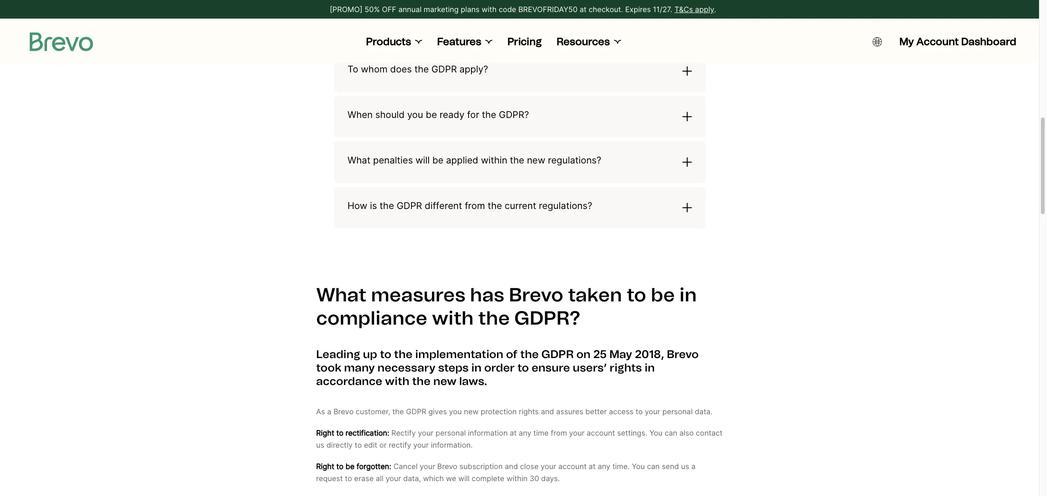 Task type: locate. For each thing, give the bounding box(es) containing it.
a right send
[[692, 462, 696, 472]]

also
[[680, 429, 694, 438]]

within inside cancel your brevo subscription and close your account at any time. you can send us a request to erase all your data, which we will complete within 30 days.
[[507, 474, 528, 484]]

to right taken
[[627, 284, 647, 307]]

penalties
[[373, 155, 413, 166]]

1 vertical spatial at
[[510, 429, 517, 438]]

us left directly
[[316, 441, 325, 450]]

personal
[[663, 408, 693, 417], [436, 429, 466, 438]]

to right 'access' in the bottom right of the page
[[636, 408, 643, 417]]

50%
[[365, 5, 380, 14]]

the
[[383, 18, 397, 29], [415, 64, 429, 75], [482, 109, 497, 120], [510, 155, 525, 166], [380, 200, 394, 212], [488, 200, 502, 212], [478, 307, 510, 330], [394, 348, 413, 361], [521, 348, 539, 361], [412, 375, 431, 388], [393, 408, 404, 417]]

any left time.
[[598, 462, 611, 472]]

new
[[527, 155, 546, 166], [434, 375, 457, 388], [464, 408, 479, 417]]

[promo]
[[330, 5, 363, 14]]

to left edit
[[355, 441, 362, 450]]

customer,
[[356, 408, 391, 417]]

for
[[467, 109, 480, 120]]

within down close
[[507, 474, 528, 484]]

1 vertical spatial regulations?
[[539, 200, 593, 212]]

1 horizontal spatial from
[[551, 429, 567, 438]]

marketing
[[424, 5, 459, 14]]

1 vertical spatial what
[[348, 155, 371, 166]]

to inside cancel your brevo subscription and close your account at any time. you can send us a request to erase all your data, which we will complete within 30 days.
[[345, 474, 352, 484]]

25
[[594, 348, 607, 361]]

the right up
[[394, 348, 413, 361]]

the down has
[[478, 307, 510, 330]]

my account dashboard link
[[900, 35, 1017, 48]]

1 vertical spatial is
[[370, 200, 377, 212]]

1 vertical spatial within
[[507, 474, 528, 484]]

is
[[373, 18, 380, 29], [370, 200, 377, 212]]

from
[[465, 200, 485, 212], [551, 429, 567, 438]]

1 vertical spatial can
[[647, 462, 660, 472]]

within
[[481, 155, 508, 166], [507, 474, 528, 484]]

should
[[376, 109, 405, 120]]

you right time.
[[632, 462, 645, 472]]

in
[[680, 284, 697, 307], [472, 361, 482, 375], [645, 361, 655, 375]]

0 horizontal spatial us
[[316, 441, 325, 450]]

apply
[[696, 5, 715, 14]]

personal up information.
[[436, 429, 466, 438]]

0 vertical spatial can
[[665, 429, 678, 438]]

t&cs apply link
[[675, 4, 715, 15]]

can inside rectify your personal information at any time from your account settings. you can also contact us directly to edit or rectify your information.
[[665, 429, 678, 438]]

0 horizontal spatial any
[[519, 429, 532, 438]]

account down better
[[587, 429, 615, 438]]

1 vertical spatial and
[[505, 462, 518, 472]]

to
[[627, 284, 647, 307], [380, 348, 392, 361], [518, 361, 529, 375], [636, 408, 643, 417], [337, 429, 344, 438], [355, 441, 362, 450], [337, 462, 344, 472], [345, 474, 352, 484]]

1 vertical spatial new
[[434, 375, 457, 388]]

0 vertical spatial at
[[580, 5, 587, 14]]

personal up "also"
[[663, 408, 693, 417]]

2 horizontal spatial in
[[680, 284, 697, 307]]

rights
[[610, 361, 642, 375], [519, 408, 539, 417]]

your up which
[[420, 462, 435, 472]]

the right of
[[521, 348, 539, 361]]

be
[[426, 109, 437, 120], [433, 155, 444, 166], [651, 284, 675, 307], [346, 462, 355, 472]]

accordance
[[316, 375, 383, 388]]

account
[[587, 429, 615, 438], [559, 462, 587, 472]]

will right we
[[459, 474, 470, 484]]

2 vertical spatial new
[[464, 408, 479, 417]]

0 vertical spatial is
[[373, 18, 380, 29]]

data,
[[403, 474, 421, 484]]

rights up time
[[519, 408, 539, 417]]

is down the 50%
[[373, 18, 380, 29]]

1 vertical spatial from
[[551, 429, 567, 438]]

took
[[316, 361, 342, 375]]

2 vertical spatial with
[[385, 375, 410, 388]]

1 vertical spatial right
[[316, 462, 334, 472]]

a inside cancel your brevo subscription and close your account at any time. you can send us a request to erase all your data, which we will complete within 30 days.
[[692, 462, 696, 472]]

has
[[470, 284, 505, 307]]

1 vertical spatial a
[[692, 462, 696, 472]]

what down [promo]
[[348, 18, 371, 29]]

resources
[[557, 35, 610, 48]]

any left time
[[519, 429, 532, 438]]

1 vertical spatial with
[[432, 307, 474, 330]]

and left assures
[[541, 408, 554, 417]]

30
[[530, 474, 539, 484]]

gdpr left different
[[397, 200, 422, 212]]

you
[[407, 109, 423, 120], [449, 408, 462, 417]]

at left 'checkout.'
[[580, 5, 587, 14]]

right up request at bottom
[[316, 462, 334, 472]]

brevo
[[509, 284, 564, 307], [667, 348, 699, 361], [334, 408, 354, 417], [438, 462, 458, 472]]

1 vertical spatial personal
[[436, 429, 466, 438]]

to down the right to be forgotten:
[[345, 474, 352, 484]]

1 vertical spatial account
[[559, 462, 587, 472]]

1 vertical spatial will
[[459, 474, 470, 484]]

us
[[316, 441, 325, 450], [681, 462, 690, 472]]

access
[[609, 408, 634, 417]]

1 vertical spatial rights
[[519, 408, 539, 417]]

account up days.
[[559, 462, 587, 472]]

you
[[650, 429, 663, 438], [632, 462, 645, 472]]

0 horizontal spatial with
[[385, 375, 410, 388]]

1 horizontal spatial new
[[464, 408, 479, 417]]

any inside rectify your personal information at any time from your account settings. you can also contact us directly to edit or rectify your information.
[[519, 429, 532, 438]]

with up implementation
[[432, 307, 474, 330]]

0 vertical spatial from
[[465, 200, 485, 212]]

.
[[715, 5, 717, 14]]

gdpr left 'on'
[[542, 348, 574, 361]]

2 vertical spatial gdpr?
[[515, 307, 581, 330]]

at
[[580, 5, 587, 14], [510, 429, 517, 438], [589, 462, 596, 472]]

does
[[390, 64, 412, 75]]

0 vertical spatial rights
[[610, 361, 642, 375]]

how is the gdpr different from the current regulations?
[[348, 200, 593, 212]]

1 right from the top
[[316, 429, 334, 438]]

1 horizontal spatial with
[[432, 307, 474, 330]]

2 vertical spatial what
[[316, 284, 367, 307]]

brevo image
[[30, 33, 93, 51]]

is right how
[[370, 200, 377, 212]]

1 vertical spatial any
[[598, 462, 611, 472]]

0 horizontal spatial at
[[510, 429, 517, 438]]

order
[[484, 361, 515, 375]]

ensure
[[532, 361, 570, 375]]

with inside what measures has brevo taken to be in compliance with the gdpr?
[[432, 307, 474, 330]]

0 vertical spatial any
[[519, 429, 532, 438]]

us right send
[[681, 462, 690, 472]]

rights right the "25"
[[610, 361, 642, 375]]

0 horizontal spatial and
[[505, 462, 518, 472]]

what left penalties at the left top
[[348, 155, 371, 166]]

with up customer,
[[385, 375, 410, 388]]

0 horizontal spatial a
[[327, 408, 332, 417]]

from right time
[[551, 429, 567, 438]]

will right penalties at the left top
[[416, 155, 430, 166]]

checkout.
[[589, 5, 623, 14]]

at left time.
[[589, 462, 596, 472]]

1 vertical spatial you
[[632, 462, 645, 472]]

account inside cancel your brevo subscription and close your account at any time. you can send us a request to erase all your data, which we will complete within 30 days.
[[559, 462, 587, 472]]

users'
[[573, 361, 607, 375]]

you right gives
[[449, 408, 462, 417]]

1 horizontal spatial us
[[681, 462, 690, 472]]

0 vertical spatial will
[[416, 155, 430, 166]]

0 horizontal spatial can
[[647, 462, 660, 472]]

1 vertical spatial us
[[681, 462, 690, 472]]

gdpr?
[[400, 18, 430, 29], [499, 109, 529, 120], [515, 307, 581, 330]]

0 vertical spatial personal
[[663, 408, 693, 417]]

0 horizontal spatial you
[[632, 462, 645, 472]]

2 horizontal spatial new
[[527, 155, 546, 166]]

you right should
[[407, 109, 423, 120]]

within right applied
[[481, 155, 508, 166]]

can inside cancel your brevo subscription and close your account at any time. you can send us a request to erase all your data, which we will complete within 30 days.
[[647, 462, 660, 472]]

leading up to the implementation of the gdpr on 25 may 2018, brevo took many necessary steps in order to ensure users' rights in accordance with the new laws.
[[316, 348, 699, 388]]

features link
[[437, 35, 493, 48]]

information
[[468, 429, 508, 438]]

0 horizontal spatial from
[[465, 200, 485, 212]]

0 vertical spatial right
[[316, 429, 334, 438]]

0 horizontal spatial personal
[[436, 429, 466, 438]]

as a brevo customer, the gdpr gives you new protection rights and assures better access to your personal data.
[[316, 408, 713, 417]]

1 horizontal spatial can
[[665, 429, 678, 438]]

0 vertical spatial what
[[348, 18, 371, 29]]

ready
[[440, 109, 465, 120]]

2 vertical spatial at
[[589, 462, 596, 472]]

0 vertical spatial you
[[407, 109, 423, 120]]

what for what is the gdpr?
[[348, 18, 371, 29]]

annual
[[399, 5, 422, 14]]

0 vertical spatial account
[[587, 429, 615, 438]]

to up request at bottom
[[337, 462, 344, 472]]

the right how
[[380, 200, 394, 212]]

0 vertical spatial new
[[527, 155, 546, 166]]

regulations?
[[548, 155, 602, 166], [539, 200, 593, 212]]

can left "also"
[[665, 429, 678, 438]]

you for settings.
[[650, 429, 663, 438]]

any
[[519, 429, 532, 438], [598, 462, 611, 472]]

right for request
[[316, 462, 334, 472]]

0 horizontal spatial rights
[[519, 408, 539, 417]]

your right rectify on the left of page
[[418, 429, 434, 438]]

from right different
[[465, 200, 485, 212]]

is for what
[[373, 18, 380, 29]]

1 horizontal spatial a
[[692, 462, 696, 472]]

0 vertical spatial with
[[482, 5, 497, 14]]

to right order
[[518, 361, 529, 375]]

the right for
[[482, 109, 497, 120]]

be inside what measures has brevo taken to be in compliance with the gdpr?
[[651, 284, 675, 307]]

2 horizontal spatial at
[[589, 462, 596, 472]]

0 horizontal spatial will
[[416, 155, 430, 166]]

you inside rectify your personal information at any time from your account settings. you can also contact us directly to edit or rectify your information.
[[650, 429, 663, 438]]

what
[[348, 18, 371, 29], [348, 155, 371, 166], [316, 284, 367, 307]]

right up directly
[[316, 429, 334, 438]]

us inside rectify your personal information at any time from your account settings. you can also contact us directly to edit or rectify your information.
[[316, 441, 325, 450]]

off
[[382, 5, 397, 14]]

you inside cancel your brevo subscription and close your account at any time. you can send us a request to erase all your data, which we will complete within 30 days.
[[632, 462, 645, 472]]

protection
[[481, 408, 517, 417]]

0 vertical spatial regulations?
[[548, 155, 602, 166]]

resources link
[[557, 35, 621, 48]]

brevo inside leading up to the implementation of the gdpr on 25 may 2018, brevo took many necessary steps in order to ensure users' rights in accordance with the new laws.
[[667, 348, 699, 361]]

what inside what measures has brevo taken to be in compliance with the gdpr?
[[316, 284, 367, 307]]

pricing
[[508, 35, 542, 48]]

and
[[541, 408, 554, 417], [505, 462, 518, 472]]

necessary
[[378, 361, 436, 375]]

and left close
[[505, 462, 518, 472]]

1 horizontal spatial rights
[[610, 361, 642, 375]]

can left send
[[647, 462, 660, 472]]

to inside what measures has brevo taken to be in compliance with the gdpr?
[[627, 284, 647, 307]]

you for time.
[[632, 462, 645, 472]]

0 vertical spatial you
[[650, 429, 663, 438]]

at inside rectify your personal information at any time from your account settings. you can also contact us directly to edit or rectify your information.
[[510, 429, 517, 438]]

at down as a brevo customer, the gdpr gives you new protection rights and assures better access to your personal data.
[[510, 429, 517, 438]]

2 right from the top
[[316, 462, 334, 472]]

the left current
[[488, 200, 502, 212]]

0 horizontal spatial new
[[434, 375, 457, 388]]

1 horizontal spatial you
[[650, 429, 663, 438]]

compliance
[[316, 307, 428, 330]]

1 horizontal spatial and
[[541, 408, 554, 417]]

the right does
[[415, 64, 429, 75]]

1 horizontal spatial any
[[598, 462, 611, 472]]

in inside what measures has brevo taken to be in compliance with the gdpr?
[[680, 284, 697, 307]]

what up compliance
[[316, 284, 367, 307]]

1 horizontal spatial in
[[645, 361, 655, 375]]

all
[[376, 474, 384, 484]]

a right as
[[327, 408, 332, 417]]

can
[[665, 429, 678, 438], [647, 462, 660, 472]]

1 horizontal spatial will
[[459, 474, 470, 484]]

1 horizontal spatial you
[[449, 408, 462, 417]]

different
[[425, 200, 462, 212]]

you right settings.
[[650, 429, 663, 438]]

0 vertical spatial us
[[316, 441, 325, 450]]

products
[[366, 35, 411, 48]]

with left the code
[[482, 5, 497, 14]]



Task type: describe. For each thing, give the bounding box(es) containing it.
1 vertical spatial gdpr?
[[499, 109, 529, 120]]

2018,
[[635, 348, 665, 361]]

0 horizontal spatial you
[[407, 109, 423, 120]]

erase
[[354, 474, 374, 484]]

implementation
[[415, 348, 504, 361]]

0 vertical spatial within
[[481, 155, 508, 166]]

plans
[[461, 5, 480, 14]]

your right all
[[386, 474, 401, 484]]

us inside cancel your brevo subscription and close your account at any time. you can send us a request to erase all your data, which we will complete within 30 days.
[[681, 462, 690, 472]]

time.
[[613, 462, 630, 472]]

expires
[[626, 5, 651, 14]]

can for send
[[647, 462, 660, 472]]

rights inside leading up to the implementation of the gdpr on 25 may 2018, brevo took many necessary steps in order to ensure users' rights in accordance with the new laws.
[[610, 361, 642, 375]]

as
[[316, 408, 325, 417]]

will inside cancel your brevo subscription and close your account at any time. you can send us a request to erase all your data, which we will complete within 30 days.
[[459, 474, 470, 484]]

to
[[348, 64, 359, 75]]

settings.
[[617, 429, 648, 438]]

rectification:
[[346, 429, 390, 438]]

cancel
[[394, 462, 418, 472]]

regulations? for what penalties will be applied within the new regulations?
[[548, 155, 602, 166]]

regulations? for how is the gdpr different from the current regulations?
[[539, 200, 593, 212]]

to whom does the gdpr apply?
[[348, 64, 488, 75]]

your right rectify
[[413, 441, 429, 450]]

what penalties will be applied within the new regulations?
[[348, 155, 602, 166]]

steps
[[438, 361, 469, 375]]

at inside cancel your brevo subscription and close your account at any time. you can send us a request to erase all your data, which we will complete within 30 days.
[[589, 462, 596, 472]]

what measures has brevo taken to be in compliance with the gdpr?
[[316, 284, 697, 330]]

may
[[610, 348, 633, 361]]

personal inside rectify your personal information at any time from your account settings. you can also contact us directly to edit or rectify your information.
[[436, 429, 466, 438]]

11/27.
[[653, 5, 673, 14]]

gdpr inside leading up to the implementation of the gdpr on 25 may 2018, brevo took many necessary steps in order to ensure users' rights in accordance with the new laws.
[[542, 348, 574, 361]]

current
[[505, 200, 537, 212]]

dashboard
[[962, 35, 1017, 48]]

right to rectification:
[[316, 429, 390, 438]]

whom
[[361, 64, 388, 75]]

code
[[499, 5, 517, 14]]

brevo inside cancel your brevo subscription and close your account at any time. you can send us a request to erase all your data, which we will complete within 30 days.
[[438, 462, 458, 472]]

information.
[[431, 441, 473, 450]]

apply?
[[460, 64, 488, 75]]

0 vertical spatial a
[[327, 408, 332, 417]]

many
[[344, 361, 375, 375]]

data.
[[695, 408, 713, 417]]

taken
[[568, 284, 622, 307]]

the up rectify on the left of page
[[393, 408, 404, 417]]

from inside rectify your personal information at any time from your account settings. you can also contact us directly to edit or rectify your information.
[[551, 429, 567, 438]]

brevofriday50
[[519, 5, 578, 14]]

any inside cancel your brevo subscription and close your account at any time. you can send us a request to erase all your data, which we will complete within 30 days.
[[598, 462, 611, 472]]

can for also
[[665, 429, 678, 438]]

send
[[662, 462, 679, 472]]

which
[[423, 474, 444, 484]]

up
[[363, 348, 377, 361]]

pricing link
[[508, 35, 542, 48]]

what for what penalties will be applied within the new regulations?
[[348, 155, 371, 166]]

or
[[380, 441, 387, 450]]

leading
[[316, 348, 360, 361]]

contact
[[696, 429, 723, 438]]

request
[[316, 474, 343, 484]]

when should you be ready for the gdpr?
[[348, 109, 529, 120]]

your up days.
[[541, 462, 557, 472]]

account
[[917, 35, 959, 48]]

rectify your personal information at any time from your account settings. you can also contact us directly to edit or rectify your information.
[[316, 429, 723, 450]]

of
[[506, 348, 518, 361]]

the up current
[[510, 155, 525, 166]]

edit
[[364, 441, 378, 450]]

days.
[[541, 474, 560, 484]]

my
[[900, 35, 915, 48]]

gdpr left gives
[[406, 408, 427, 417]]

button image
[[873, 37, 882, 47]]

gdpr? inside what measures has brevo taken to be in compliance with the gdpr?
[[515, 307, 581, 330]]

t&cs
[[675, 5, 693, 14]]

2 horizontal spatial with
[[482, 5, 497, 14]]

0 horizontal spatial in
[[472, 361, 482, 375]]

to right up
[[380, 348, 392, 361]]

close
[[520, 462, 539, 472]]

1 vertical spatial you
[[449, 408, 462, 417]]

what is the gdpr?
[[348, 18, 430, 29]]

the down off
[[383, 18, 397, 29]]

better
[[586, 408, 607, 417]]

is for how
[[370, 200, 377, 212]]

gives
[[429, 408, 447, 417]]

with inside leading up to the implementation of the gdpr on 25 may 2018, brevo took many necessary steps in order to ensure users' rights in accordance with the new laws.
[[385, 375, 410, 388]]

rectify
[[389, 441, 411, 450]]

your up settings.
[[645, 408, 661, 417]]

and inside cancel your brevo subscription and close your account at any time. you can send us a request to erase all your data, which we will complete within 30 days.
[[505, 462, 518, 472]]

what for what measures has brevo taken to be in compliance with the gdpr?
[[316, 284, 367, 307]]

new inside leading up to the implementation of the gdpr on 25 may 2018, brevo took many necessary steps in order to ensure users' rights in accordance with the new laws.
[[434, 375, 457, 388]]

to inside rectify your personal information at any time from your account settings. you can also contact us directly to edit or rectify your information.
[[355, 441, 362, 450]]

when
[[348, 109, 373, 120]]

your down assures
[[569, 429, 585, 438]]

rectify
[[392, 429, 416, 438]]

account inside rectify your personal information at any time from your account settings. you can also contact us directly to edit or rectify your information.
[[587, 429, 615, 438]]

the up gives
[[412, 375, 431, 388]]

we
[[446, 474, 456, 484]]

1 horizontal spatial at
[[580, 5, 587, 14]]

complete
[[472, 474, 505, 484]]

assures
[[556, 408, 584, 417]]

subscription
[[460, 462, 503, 472]]

right to be forgotten:
[[316, 462, 392, 472]]

on
[[577, 348, 591, 361]]

brevo inside what measures has brevo taken to be in compliance with the gdpr?
[[509, 284, 564, 307]]

[promo] 50% off annual marketing plans with code brevofriday50 at checkout. expires 11/27. t&cs apply .
[[330, 5, 717, 14]]

the inside what measures has brevo taken to be in compliance with the gdpr?
[[478, 307, 510, 330]]

how
[[348, 200, 368, 212]]

right for directly
[[316, 429, 334, 438]]

measures
[[371, 284, 466, 307]]

laws.
[[459, 375, 487, 388]]

0 vertical spatial gdpr?
[[400, 18, 430, 29]]

my account dashboard
[[900, 35, 1017, 48]]

applied
[[446, 155, 479, 166]]

0 vertical spatial and
[[541, 408, 554, 417]]

to up directly
[[337, 429, 344, 438]]

gdpr left apply?
[[432, 64, 457, 75]]

time
[[534, 429, 549, 438]]

1 horizontal spatial personal
[[663, 408, 693, 417]]



Task type: vqa. For each thing, say whether or not it's contained in the screenshot.
Push
no



